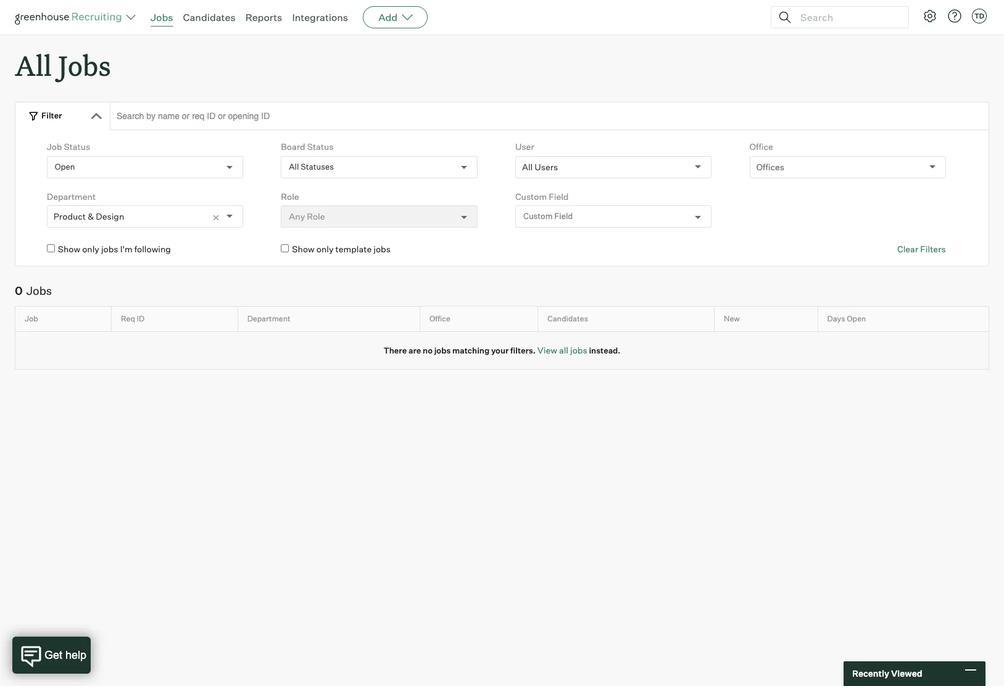 Task type: vqa. For each thing, say whether or not it's contained in the screenshot.
bottommost Jobs
yes



Task type: locate. For each thing, give the bounding box(es) containing it.
all for all users
[[522, 162, 533, 172]]

1 only from the left
[[82, 244, 99, 254]]

0 vertical spatial candidates
[[183, 11, 236, 23]]

department
[[47, 191, 96, 202], [247, 314, 291, 324]]

only
[[82, 244, 99, 254], [317, 244, 334, 254]]

status
[[64, 142, 90, 152], [307, 142, 334, 152]]

product & design
[[54, 211, 124, 222]]

jobs down greenhouse recruiting image
[[58, 47, 111, 83]]

req
[[121, 314, 135, 324]]

1 vertical spatial custom
[[524, 211, 553, 221]]

product
[[54, 211, 86, 222]]

0 horizontal spatial only
[[82, 244, 99, 254]]

job down 0 jobs
[[25, 314, 38, 324]]

0 vertical spatial custom field
[[516, 191, 569, 202]]

all left users
[[522, 162, 533, 172]]

your
[[491, 346, 509, 355]]

all statuses
[[289, 162, 334, 172]]

greenhouse recruiting image
[[15, 10, 126, 25]]

1 horizontal spatial only
[[317, 244, 334, 254]]

custom field down all users option on the right top of the page
[[516, 191, 569, 202]]

job for job status
[[47, 142, 62, 152]]

custom
[[516, 191, 547, 202], [524, 211, 553, 221]]

jobs right 0
[[26, 284, 52, 297]]

jobs left the candidates link on the left top
[[151, 11, 173, 23]]

1 horizontal spatial all
[[289, 162, 299, 172]]

all
[[15, 47, 52, 83], [522, 162, 533, 172], [289, 162, 299, 172]]

office up no
[[430, 314, 451, 324]]

0 vertical spatial department
[[47, 191, 96, 202]]

2 vertical spatial jobs
[[26, 284, 52, 297]]

all for all jobs
[[15, 47, 52, 83]]

1 horizontal spatial department
[[247, 314, 291, 324]]

product & design option
[[54, 211, 124, 222]]

are
[[409, 346, 421, 355]]

all up filter
[[15, 47, 52, 83]]

clear filters link
[[898, 243, 946, 255]]

0 vertical spatial field
[[549, 191, 569, 202]]

office up offices
[[750, 142, 773, 152]]

1 vertical spatial jobs
[[58, 47, 111, 83]]

1 vertical spatial candidates
[[548, 314, 588, 324]]

show right show only jobs i'm following option
[[58, 244, 80, 254]]

all jobs
[[15, 47, 111, 83]]

jobs
[[151, 11, 173, 23], [58, 47, 111, 83], [26, 284, 52, 297]]

1 vertical spatial office
[[430, 314, 451, 324]]

1 horizontal spatial status
[[307, 142, 334, 152]]

field
[[549, 191, 569, 202], [555, 211, 573, 221]]

viewed
[[891, 669, 923, 679]]

1 horizontal spatial show
[[292, 244, 315, 254]]

role
[[281, 191, 299, 202]]

show for show only jobs i'm following
[[58, 244, 80, 254]]

candidates up the all
[[548, 314, 588, 324]]

filters
[[921, 244, 946, 254]]

open
[[55, 162, 75, 172], [847, 314, 866, 324]]

clear value element
[[212, 206, 227, 227]]

all for all statuses
[[289, 162, 299, 172]]

show
[[58, 244, 80, 254], [292, 244, 315, 254]]

status for job status
[[64, 142, 90, 152]]

custom down all users option on the right top of the page
[[516, 191, 547, 202]]

show right show only template jobs option
[[292, 244, 315, 254]]

only for template
[[317, 244, 334, 254]]

days
[[828, 314, 846, 324]]

candidates
[[183, 11, 236, 23], [548, 314, 588, 324]]

all users option
[[522, 162, 558, 172]]

job
[[47, 142, 62, 152], [25, 314, 38, 324]]

open right the days
[[847, 314, 866, 324]]

custom field
[[516, 191, 569, 202], [524, 211, 573, 221]]

job status
[[47, 142, 90, 152]]

open down job status
[[55, 162, 75, 172]]

board status
[[281, 142, 334, 152]]

2 status from the left
[[307, 142, 334, 152]]

jobs right no
[[434, 346, 451, 355]]

1 horizontal spatial office
[[750, 142, 773, 152]]

1 vertical spatial department
[[247, 314, 291, 324]]

1 horizontal spatial open
[[847, 314, 866, 324]]

1 horizontal spatial job
[[47, 142, 62, 152]]

only down "&"
[[82, 244, 99, 254]]

job down filter
[[47, 142, 62, 152]]

clear value image
[[212, 214, 220, 222]]

1 horizontal spatial jobs
[[58, 47, 111, 83]]

0 horizontal spatial status
[[64, 142, 90, 152]]

offices
[[757, 162, 785, 172]]

0 horizontal spatial show
[[58, 244, 80, 254]]

1 vertical spatial custom field
[[524, 211, 573, 221]]

0 horizontal spatial all
[[15, 47, 52, 83]]

candidates right jobs link
[[183, 11, 236, 23]]

0 horizontal spatial candidates
[[183, 11, 236, 23]]

office
[[750, 142, 773, 152], [430, 314, 451, 324]]

0 vertical spatial job
[[47, 142, 62, 152]]

0 horizontal spatial department
[[47, 191, 96, 202]]

custom field down users
[[524, 211, 573, 221]]

2 horizontal spatial all
[[522, 162, 533, 172]]

2 horizontal spatial jobs
[[151, 11, 173, 23]]

custom down the all users on the right top of the page
[[524, 211, 553, 221]]

filter
[[41, 111, 62, 121]]

0 vertical spatial office
[[750, 142, 773, 152]]

&
[[88, 211, 94, 222]]

jobs
[[101, 244, 118, 254], [374, 244, 391, 254], [570, 345, 588, 355], [434, 346, 451, 355]]

1 show from the left
[[58, 244, 80, 254]]

0 horizontal spatial job
[[25, 314, 38, 324]]

0 vertical spatial open
[[55, 162, 75, 172]]

jobs left 'i'm'
[[101, 244, 118, 254]]

0 jobs
[[15, 284, 52, 297]]

integrations
[[292, 11, 348, 23]]

recently
[[853, 669, 890, 679]]

1 status from the left
[[64, 142, 90, 152]]

0 horizontal spatial office
[[430, 314, 451, 324]]

1 vertical spatial field
[[555, 211, 573, 221]]

users
[[535, 162, 558, 172]]

Search text field
[[798, 8, 898, 26]]

2 show from the left
[[292, 244, 315, 254]]

2 only from the left
[[317, 244, 334, 254]]

all down board
[[289, 162, 299, 172]]

jobs right template
[[374, 244, 391, 254]]

reports
[[246, 11, 282, 23]]

0 vertical spatial custom
[[516, 191, 547, 202]]

all
[[559, 345, 569, 355]]

only left template
[[317, 244, 334, 254]]

0 horizontal spatial jobs
[[26, 284, 52, 297]]

1 vertical spatial job
[[25, 314, 38, 324]]



Task type: describe. For each thing, give the bounding box(es) containing it.
id
[[137, 314, 145, 324]]

jobs right the all
[[570, 345, 588, 355]]

td
[[975, 12, 985, 20]]

show only jobs i'm following
[[58, 244, 171, 254]]

view
[[538, 345, 557, 355]]

td button
[[970, 6, 990, 26]]

i'm
[[120, 244, 133, 254]]

recently viewed
[[853, 669, 923, 679]]

candidates link
[[183, 11, 236, 23]]

clear
[[898, 244, 919, 254]]

Show only template jobs checkbox
[[281, 245, 289, 253]]

design
[[96, 211, 124, 222]]

jobs link
[[151, 11, 173, 23]]

integrations link
[[292, 11, 348, 23]]

jobs inside there are no jobs matching your filters. view all jobs instead.
[[434, 346, 451, 355]]

req id
[[121, 314, 145, 324]]

Show only jobs I'm following checkbox
[[47, 245, 55, 253]]

0 horizontal spatial open
[[55, 162, 75, 172]]

1 horizontal spatial candidates
[[548, 314, 588, 324]]

all users
[[522, 162, 558, 172]]

no
[[423, 346, 433, 355]]

filters.
[[511, 346, 536, 355]]

reports link
[[246, 11, 282, 23]]

Search by name or req ID or opening ID text field
[[110, 102, 990, 130]]

following
[[134, 244, 171, 254]]

new
[[724, 314, 740, 324]]

configure image
[[923, 9, 938, 23]]

jobs for 0 jobs
[[26, 284, 52, 297]]

there
[[384, 346, 407, 355]]

there are no jobs matching your filters. view all jobs instead.
[[384, 345, 621, 355]]

add button
[[363, 6, 428, 28]]

td button
[[972, 9, 987, 23]]

only for jobs
[[82, 244, 99, 254]]

job for job
[[25, 314, 38, 324]]

status for board status
[[307, 142, 334, 152]]

clear filters
[[898, 244, 946, 254]]

user
[[516, 142, 535, 152]]

0
[[15, 284, 23, 297]]

1 vertical spatial open
[[847, 314, 866, 324]]

instead.
[[589, 346, 621, 355]]

add
[[379, 11, 398, 23]]

template
[[336, 244, 372, 254]]

show only template jobs
[[292, 244, 391, 254]]

board
[[281, 142, 305, 152]]

view all jobs link
[[538, 345, 588, 355]]

0 vertical spatial jobs
[[151, 11, 173, 23]]

jobs for all jobs
[[58, 47, 111, 83]]

matching
[[453, 346, 490, 355]]

statuses
[[301, 162, 334, 172]]

show for show only template jobs
[[292, 244, 315, 254]]

days open
[[828, 314, 866, 324]]



